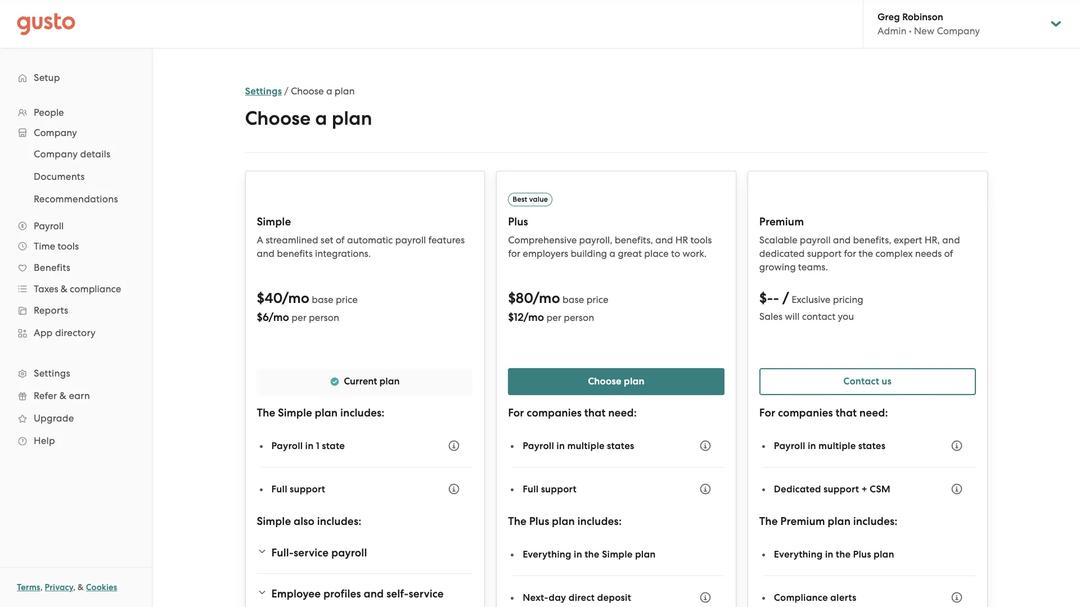 Task type: locate. For each thing, give the bounding box(es) containing it.
choose plan
[[588, 376, 645, 388]]

employee
[[271, 588, 321, 601]]

benefits, inside the comprehensive payroll, benefits, and hr tools for employers building a great place to work.
[[615, 235, 653, 246]]

taxes & compliance button
[[11, 279, 141, 299]]

in for 80
[[557, 440, 565, 452]]

choose
[[291, 86, 324, 97], [245, 107, 311, 130], [588, 376, 622, 388]]

states
[[607, 440, 634, 452], [858, 440, 886, 452]]

the for /mo
[[585, 549, 600, 561]]

2 horizontal spatial payroll
[[800, 235, 831, 246]]

2 for from the left
[[760, 407, 776, 420]]

settings link up refer & earn link
[[11, 363, 141, 384]]

0 horizontal spatial for
[[508, 407, 524, 420]]

full up simple also includes:
[[271, 484, 287, 495]]

0 horizontal spatial settings link
[[11, 363, 141, 384]]

tools inside dropdown button
[[58, 241, 79, 252]]

support for 40
[[290, 484, 325, 495]]

1 horizontal spatial full
[[523, 484, 539, 495]]

2 states from the left
[[858, 440, 886, 452]]

simple up deposit
[[602, 549, 633, 561]]

full support up also at left bottom
[[271, 484, 325, 495]]

2 everything from the left
[[774, 549, 823, 561]]

1 horizontal spatial the
[[508, 515, 527, 528]]

0 vertical spatial &
[[61, 284, 67, 295]]

integrations.
[[315, 248, 371, 259]]

company right new
[[937, 25, 980, 37]]

payroll inside full-service payroll dropdown button
[[331, 547, 367, 560]]

contact
[[802, 311, 836, 322]]

0 horizontal spatial need:
[[608, 407, 637, 420]]

0 horizontal spatial tools
[[58, 241, 79, 252]]

1 base from the left
[[312, 294, 334, 306]]

& inside taxes & compliance dropdown button
[[61, 284, 67, 295]]

a
[[257, 235, 263, 246]]

pricing
[[833, 294, 864, 306]]

for left the complex on the right of the page
[[844, 248, 856, 259]]

full support up the plus plan includes:
[[523, 484, 577, 495]]

0 horizontal spatial full
[[271, 484, 287, 495]]

of right the needs
[[944, 248, 953, 259]]

price
[[336, 294, 358, 306], [587, 294, 609, 306]]

the down the premium plan includes:
[[836, 549, 851, 561]]

1 vertical spatial choose
[[245, 107, 311, 130]]

for for -
[[760, 407, 776, 420]]

that
[[584, 407, 606, 420], [836, 407, 857, 420]]

choose inside 'button'
[[588, 376, 622, 388]]

1 for companies that need: from the left
[[508, 407, 637, 420]]

$-
[[760, 290, 773, 307]]

1 vertical spatial service
[[409, 588, 444, 601]]

0 horizontal spatial /
[[284, 86, 289, 97]]

for for 80
[[508, 407, 524, 420]]

1 horizontal spatial per
[[547, 312, 562, 324]]

1 for from the left
[[508, 248, 521, 259]]

settings / choose a plan
[[245, 86, 355, 97]]

payroll in multiple states for /
[[774, 440, 886, 452]]

of inside a streamlined set of automatic payroll features and benefits integrations.
[[336, 235, 345, 246]]

0 vertical spatial a
[[326, 86, 332, 97]]

1 person from the left
[[309, 312, 339, 324]]

admin
[[878, 25, 907, 37]]

self-
[[386, 588, 409, 601]]

0 horizontal spatial of
[[336, 235, 345, 246]]

0 horizontal spatial companies
[[527, 407, 582, 420]]

0 horizontal spatial the
[[585, 549, 600, 561]]

2 vertical spatial company
[[34, 149, 78, 160]]

home image
[[17, 13, 75, 35]]

company inside company dropdown button
[[34, 127, 77, 138]]

, left privacy link
[[40, 583, 43, 593]]

1 horizontal spatial states
[[858, 440, 886, 452]]

that down 'choose plan' 'button' at the bottom of page
[[584, 407, 606, 420]]

2 payroll in multiple states from the left
[[774, 440, 886, 452]]

1 horizontal spatial ,
[[73, 583, 76, 593]]

need: down 'choose plan' 'button' at the bottom of page
[[608, 407, 637, 420]]

1 vertical spatial /
[[783, 290, 789, 307]]

& right taxes
[[61, 284, 67, 295]]

person inside $ 80 /mo base price $ 12 /mo per person
[[564, 312, 594, 324]]

tools up work.
[[691, 235, 712, 246]]

1 , from the left
[[40, 583, 43, 593]]

that down contact
[[836, 407, 857, 420]]

for down comprehensive
[[508, 248, 521, 259]]

payroll left the features
[[395, 235, 426, 246]]

full
[[271, 484, 287, 495], [523, 484, 539, 495]]

1 everything from the left
[[523, 549, 572, 561]]

1 per from the left
[[292, 312, 307, 324]]

1 companies from the left
[[527, 407, 582, 420]]

everything for /mo
[[523, 549, 572, 561]]

benefits, up great on the top of the page
[[615, 235, 653, 246]]

employee profiles and self-service button
[[257, 581, 473, 608]]

companies
[[527, 407, 582, 420], [778, 407, 833, 420]]

support left +
[[824, 484, 859, 495]]

price down building
[[587, 294, 609, 306]]

per
[[292, 312, 307, 324], [547, 312, 562, 324]]

per right 12
[[547, 312, 562, 324]]

benefits,
[[615, 235, 653, 246], [853, 235, 892, 246]]

list
[[0, 102, 152, 452], [0, 143, 152, 210]]

everything in the plus plan
[[774, 549, 895, 561]]

2 for from the left
[[844, 248, 856, 259]]

company down 'people' at the left top of page
[[34, 127, 77, 138]]

the left the complex on the right of the page
[[859, 248, 873, 259]]

price inside $ 80 /mo base price $ 12 /mo per person
[[587, 294, 609, 306]]

2 per from the left
[[547, 312, 562, 324]]

-
[[773, 290, 779, 307]]

0 vertical spatial company
[[937, 25, 980, 37]]

settings link up choose a plan at the top of the page
[[245, 86, 282, 97]]

company inside company details link
[[34, 149, 78, 160]]

documents link
[[20, 167, 141, 187]]

0 vertical spatial of
[[336, 235, 345, 246]]

company for company
[[34, 127, 77, 138]]

payroll button
[[11, 216, 141, 236]]

1 horizontal spatial for companies that need:
[[760, 407, 888, 420]]

/ inside settings / choose a plan
[[284, 86, 289, 97]]

comprehensive payroll, benefits, and hr tools for employers building a great place to work.
[[508, 235, 712, 259]]

0 horizontal spatial base
[[312, 294, 334, 306]]

1 horizontal spatial price
[[587, 294, 609, 306]]

compliance
[[774, 592, 828, 604]]

2 multiple from the left
[[819, 440, 856, 452]]

support up teams. at the right of the page
[[807, 248, 842, 259]]

1 horizontal spatial payroll
[[395, 235, 426, 246]]

includes: down csm
[[853, 515, 898, 528]]

that for /mo
[[584, 407, 606, 420]]

2 full support from the left
[[523, 484, 577, 495]]

expert
[[894, 235, 922, 246]]

0 horizontal spatial benefits,
[[615, 235, 653, 246]]

the
[[257, 407, 275, 420], [508, 515, 527, 528], [760, 515, 778, 528]]

need: down contact us button
[[860, 407, 888, 420]]

2 horizontal spatial the
[[859, 248, 873, 259]]

for
[[508, 407, 524, 420], [760, 407, 776, 420]]

setup
[[34, 72, 60, 83]]

per inside $ 80 /mo base price $ 12 /mo per person
[[547, 312, 562, 324]]

of
[[336, 235, 345, 246], [944, 248, 953, 259]]

states for /
[[858, 440, 886, 452]]

/ up choose a plan at the top of the page
[[284, 86, 289, 97]]

1 full support from the left
[[271, 484, 325, 495]]

1 payroll in multiple states from the left
[[523, 440, 634, 452]]

payroll up teams. at the right of the page
[[800, 235, 831, 246]]

0 vertical spatial service
[[294, 547, 329, 560]]

support for 80
[[541, 484, 577, 495]]

1 horizontal spatial payroll in multiple states
[[774, 440, 886, 452]]

& for compliance
[[61, 284, 67, 295]]

dedicated
[[760, 248, 805, 259]]

includes: right also at left bottom
[[317, 515, 361, 528]]

0 horizontal spatial payroll
[[331, 547, 367, 560]]

0 horizontal spatial for
[[508, 248, 521, 259]]

full up the plus plan includes:
[[523, 484, 539, 495]]

0 vertical spatial premium
[[760, 216, 804, 228]]

everything in the simple plan
[[523, 549, 656, 561]]

for inside the comprehensive payroll, benefits, and hr tools for employers building a great place to work.
[[508, 248, 521, 259]]

payroll inside a streamlined set of automatic payroll features and benefits integrations.
[[395, 235, 426, 246]]

person for 40
[[309, 312, 339, 324]]

price inside $ 40 /mo base price $ 6 /mo per person
[[336, 294, 358, 306]]

2 , from the left
[[73, 583, 76, 593]]

settings up 'refer'
[[34, 368, 70, 379]]

employee profiles and self-service
[[271, 588, 444, 601]]

, left cookies button on the left bottom
[[73, 583, 76, 593]]

1 horizontal spatial base
[[563, 294, 584, 306]]

0 horizontal spatial service
[[294, 547, 329, 560]]

companies for /
[[778, 407, 833, 420]]

the for $-
[[760, 515, 778, 528]]

1 for from the left
[[508, 407, 524, 420]]

features
[[428, 235, 465, 246]]

a streamlined set of automatic payroll features and benefits integrations.
[[257, 235, 465, 259]]

1 vertical spatial plus
[[529, 515, 549, 528]]

premium down dedicated
[[781, 515, 825, 528]]

includes: up everything in the simple plan
[[578, 515, 622, 528]]

2 need: from the left
[[860, 407, 888, 420]]

service
[[294, 547, 329, 560], [409, 588, 444, 601]]

per right 6
[[292, 312, 307, 324]]

/ right - in the right of the page
[[783, 290, 789, 307]]

1 vertical spatial settings link
[[11, 363, 141, 384]]

2 list from the top
[[0, 143, 152, 210]]

automatic
[[347, 235, 393, 246]]

of right the set
[[336, 235, 345, 246]]

0 horizontal spatial price
[[336, 294, 358, 306]]

1 vertical spatial &
[[60, 391, 66, 402]]

premium up scalable
[[760, 216, 804, 228]]

0 horizontal spatial for companies that need:
[[508, 407, 637, 420]]

/mo down employers
[[533, 290, 560, 307]]

1 vertical spatial of
[[944, 248, 953, 259]]

0 horizontal spatial ,
[[40, 583, 43, 593]]

0 vertical spatial plus
[[508, 216, 528, 228]]

0 horizontal spatial per
[[292, 312, 307, 324]]

& left cookies button on the left bottom
[[78, 583, 84, 593]]

price down 'integrations.'
[[336, 294, 358, 306]]

base right 40
[[312, 294, 334, 306]]

the for /
[[836, 549, 851, 561]]

0 horizontal spatial person
[[309, 312, 339, 324]]

includes: down current
[[340, 407, 385, 420]]

1 multiple from the left
[[567, 440, 605, 452]]

upgrade
[[34, 413, 74, 424]]

everything down the plus plan includes:
[[523, 549, 572, 561]]

0 horizontal spatial settings
[[34, 368, 70, 379]]

benefits, up the complex on the right of the page
[[853, 235, 892, 246]]

simple up payroll in 1 state
[[278, 407, 312, 420]]

1 need: from the left
[[608, 407, 637, 420]]

next-
[[523, 592, 549, 604]]

state
[[322, 440, 345, 452]]

details
[[80, 149, 110, 160]]

sales
[[760, 311, 783, 322]]

full support
[[271, 484, 325, 495], [523, 484, 577, 495]]

$-- / exclusive pricing sales will contact you
[[760, 290, 864, 322]]

2 vertical spatial a
[[610, 248, 616, 259]]

settings inside list
[[34, 368, 70, 379]]

the simple plan includes:
[[257, 407, 385, 420]]

settings up choose a plan at the top of the page
[[245, 86, 282, 97]]

greg
[[878, 11, 900, 23]]

company details
[[34, 149, 110, 160]]

& left earn
[[60, 391, 66, 402]]

payroll
[[395, 235, 426, 246], [800, 235, 831, 246], [331, 547, 367, 560]]

1 horizontal spatial of
[[944, 248, 953, 259]]

refer & earn
[[34, 391, 90, 402]]

tools down payroll "dropdown button"
[[58, 241, 79, 252]]

1 horizontal spatial need:
[[860, 407, 888, 420]]

payroll in multiple states for /mo
[[523, 440, 634, 452]]

1 horizontal spatial settings link
[[245, 86, 282, 97]]

2 person from the left
[[564, 312, 594, 324]]

in
[[305, 440, 314, 452], [557, 440, 565, 452], [808, 440, 816, 452], [574, 549, 582, 561], [825, 549, 834, 561]]

2 that from the left
[[836, 407, 857, 420]]

1 horizontal spatial companies
[[778, 407, 833, 420]]

1 vertical spatial company
[[34, 127, 77, 138]]

0 horizontal spatial multiple
[[567, 440, 605, 452]]

multiple for /mo
[[567, 440, 605, 452]]

2 price from the left
[[587, 294, 609, 306]]

0 horizontal spatial full support
[[271, 484, 325, 495]]

settings for settings / choose a plan
[[245, 86, 282, 97]]

0 vertical spatial /
[[284, 86, 289, 97]]

for companies that need: down 'choose plan' 'button' at the bottom of page
[[508, 407, 637, 420]]

1 horizontal spatial person
[[564, 312, 594, 324]]

1 horizontal spatial service
[[409, 588, 444, 601]]

2 full from the left
[[523, 484, 539, 495]]

payroll for -
[[774, 440, 806, 452]]

premium
[[760, 216, 804, 228], [781, 515, 825, 528]]

2 horizontal spatial the
[[760, 515, 778, 528]]

2 vertical spatial choose
[[588, 376, 622, 388]]

support up the plus plan includes:
[[541, 484, 577, 495]]

the down the plus plan includes:
[[585, 549, 600, 561]]

company up documents
[[34, 149, 78, 160]]

price for 80
[[587, 294, 609, 306]]

0 vertical spatial settings
[[245, 86, 282, 97]]

time
[[34, 241, 55, 252]]

0 vertical spatial choose
[[291, 86, 324, 97]]

a down settings / choose a plan
[[315, 107, 327, 130]]

support
[[807, 248, 842, 259], [290, 484, 325, 495], [541, 484, 577, 495], [824, 484, 859, 495]]

payroll up 'profiles'
[[331, 547, 367, 560]]

tools
[[691, 235, 712, 246], [58, 241, 79, 252]]

taxes & compliance
[[34, 284, 121, 295]]

everything
[[523, 549, 572, 561], [774, 549, 823, 561]]

the premium plan includes:
[[760, 515, 898, 528]]

1 horizontal spatial everything
[[774, 549, 823, 561]]

plan
[[335, 86, 355, 97], [332, 107, 372, 130], [380, 376, 400, 388], [624, 376, 645, 388], [315, 407, 338, 420], [552, 515, 575, 528], [828, 515, 851, 528], [635, 549, 656, 561], [874, 549, 895, 561]]

person inside $ 40 /mo base price $ 6 /mo per person
[[309, 312, 339, 324]]

2 base from the left
[[563, 294, 584, 306]]

1 that from the left
[[584, 407, 606, 420]]

1 horizontal spatial /
[[783, 290, 789, 307]]

1 vertical spatial settings
[[34, 368, 70, 379]]

company inside greg robinson admin • new company
[[937, 25, 980, 37]]

the for $
[[508, 515, 527, 528]]

reports link
[[11, 300, 141, 321]]

base inside $ 80 /mo base price $ 12 /mo per person
[[563, 294, 584, 306]]

1 list from the top
[[0, 102, 152, 452]]

for companies that need:
[[508, 407, 637, 420], [760, 407, 888, 420]]

need:
[[608, 407, 637, 420], [860, 407, 888, 420]]

1 horizontal spatial multiple
[[819, 440, 856, 452]]

0 horizontal spatial payroll in multiple states
[[523, 440, 634, 452]]

1 horizontal spatial tools
[[691, 235, 712, 246]]

2 for companies that need: from the left
[[760, 407, 888, 420]]

for companies that need: down contact
[[760, 407, 888, 420]]

for
[[508, 248, 521, 259], [844, 248, 856, 259]]

terms link
[[17, 583, 40, 593]]

full support for 40
[[271, 484, 325, 495]]

0 horizontal spatial states
[[607, 440, 634, 452]]

payroll in 1 state
[[271, 440, 345, 452]]

2 horizontal spatial plus
[[853, 549, 871, 561]]

1 horizontal spatial for
[[760, 407, 776, 420]]

will
[[785, 311, 800, 322]]

2 vertical spatial plus
[[853, 549, 871, 561]]

0 horizontal spatial everything
[[523, 549, 572, 561]]

1 horizontal spatial the
[[836, 549, 851, 561]]

1 full from the left
[[271, 484, 287, 495]]

1 benefits, from the left
[[615, 235, 653, 246]]

1 states from the left
[[607, 440, 634, 452]]

& for earn
[[60, 391, 66, 402]]

and
[[656, 235, 673, 246], [833, 235, 851, 246], [943, 235, 960, 246], [257, 248, 275, 259], [364, 588, 384, 601]]

1 horizontal spatial settings
[[245, 86, 282, 97]]

2 companies from the left
[[778, 407, 833, 420]]

includes:
[[340, 407, 385, 420], [317, 515, 361, 528], [578, 515, 622, 528], [853, 515, 898, 528]]

simple
[[257, 216, 291, 228], [278, 407, 312, 420], [257, 515, 291, 528], [602, 549, 633, 561]]

per inside $ 40 /mo base price $ 6 /mo per person
[[292, 312, 307, 324]]

benefits
[[277, 248, 313, 259]]

& inside refer & earn link
[[60, 391, 66, 402]]

2 benefits, from the left
[[853, 235, 892, 246]]

1 horizontal spatial full support
[[523, 484, 577, 495]]

refer & earn link
[[11, 386, 141, 406]]

a left great on the top of the page
[[610, 248, 616, 259]]

1 horizontal spatial benefits,
[[853, 235, 892, 246]]

/mo down 'benefits'
[[282, 290, 310, 307]]

a up choose a plan at the top of the page
[[326, 86, 332, 97]]

base down building
[[563, 294, 584, 306]]

people
[[34, 107, 64, 118]]

price for 40
[[336, 294, 358, 306]]

everything up compliance
[[774, 549, 823, 561]]

1 horizontal spatial that
[[836, 407, 857, 420]]

and inside dropdown button
[[364, 588, 384, 601]]

support up simple also includes:
[[290, 484, 325, 495]]

settings
[[245, 86, 282, 97], [34, 368, 70, 379]]

0 horizontal spatial plus
[[508, 216, 528, 228]]

1 horizontal spatial for
[[844, 248, 856, 259]]

choose inside settings / choose a plan
[[291, 86, 324, 97]]

1 price from the left
[[336, 294, 358, 306]]

1 horizontal spatial plus
[[529, 515, 549, 528]]

privacy
[[45, 583, 73, 593]]

base inside $ 40 /mo base price $ 6 /mo per person
[[312, 294, 334, 306]]

0 horizontal spatial that
[[584, 407, 606, 420]]



Task type: vqa. For each thing, say whether or not it's contained in the screenshot.
THE SCHEDULE
no



Task type: describe. For each thing, give the bounding box(es) containing it.
in for -
[[808, 440, 816, 452]]

2 vertical spatial &
[[78, 583, 84, 593]]

base for 80
[[563, 294, 584, 306]]

recommendations
[[34, 194, 118, 205]]

40
[[265, 290, 282, 307]]

profiles
[[324, 588, 361, 601]]

multiple for /
[[819, 440, 856, 452]]

the inside scalable payroll and benefits, expert hr, and dedicated support for the complex needs of growing teams.
[[859, 248, 873, 259]]

base for 40
[[312, 294, 334, 306]]

us
[[882, 376, 892, 388]]

directory
[[55, 327, 96, 339]]

compliance
[[70, 284, 121, 295]]

of inside scalable payroll and benefits, expert hr, and dedicated support for the complex needs of growing teams.
[[944, 248, 953, 259]]

needs
[[915, 248, 942, 259]]

6
[[263, 311, 269, 324]]

payroll for 80
[[523, 440, 554, 452]]

terms , privacy , & cookies
[[17, 583, 117, 593]]

a inside the comprehensive payroll, benefits, and hr tools for employers building a great place to work.
[[610, 248, 616, 259]]

dedicated support + csm
[[774, 484, 891, 495]]

tools inside the comprehensive payroll, benefits, and hr tools for employers building a great place to work.
[[691, 235, 712, 246]]

set
[[321, 235, 333, 246]]

includes: for the plus plan includes:
[[578, 515, 622, 528]]

simple also includes:
[[257, 515, 361, 528]]

building
[[571, 248, 607, 259]]

help link
[[11, 431, 141, 451]]

includes: for the simple plan includes:
[[340, 407, 385, 420]]

choose for choose plan
[[588, 376, 622, 388]]

support inside scalable payroll and benefits, expert hr, and dedicated support for the complex needs of growing teams.
[[807, 248, 842, 259]]

full for 80
[[523, 484, 539, 495]]

refer
[[34, 391, 57, 402]]

a inside settings / choose a plan
[[326, 86, 332, 97]]

next-day direct deposit
[[523, 592, 631, 604]]

for inside scalable payroll and benefits, expert hr, and dedicated support for the complex needs of growing teams.
[[844, 248, 856, 259]]

contact
[[844, 376, 880, 388]]

benefits, inside scalable payroll and benefits, expert hr, and dedicated support for the complex needs of growing teams.
[[853, 235, 892, 246]]

full support for 80
[[523, 484, 577, 495]]

simple left also at left bottom
[[257, 515, 291, 528]]

hr
[[676, 235, 688, 246]]

benefits link
[[11, 258, 141, 278]]

per for 40
[[292, 312, 307, 324]]

contact us button
[[760, 369, 976, 396]]

place
[[644, 248, 669, 259]]

work.
[[683, 248, 707, 259]]

everything for /
[[774, 549, 823, 561]]

time tools
[[34, 241, 79, 252]]

earn
[[69, 391, 90, 402]]

terms
[[17, 583, 40, 593]]

hr,
[[925, 235, 940, 246]]

you
[[838, 311, 854, 322]]

/mo down 80
[[524, 311, 544, 324]]

plan inside settings / choose a plan
[[335, 86, 355, 97]]

great
[[618, 248, 642, 259]]

company button
[[11, 123, 141, 143]]

app directory
[[34, 327, 96, 339]]

streamlined
[[266, 235, 318, 246]]

for companies that need: for /
[[760, 407, 888, 420]]

full-
[[271, 547, 294, 560]]

and inside the comprehensive payroll, benefits, and hr tools for employers building a great place to work.
[[656, 235, 673, 246]]

best
[[513, 195, 527, 204]]

recommendations link
[[20, 189, 141, 209]]

time tools button
[[11, 236, 141, 257]]

and inside a streamlined set of automatic payroll features and benefits integrations.
[[257, 248, 275, 259]]

teams.
[[798, 262, 828, 273]]

choose a plan
[[245, 107, 372, 130]]

also
[[294, 515, 315, 528]]

1 vertical spatial a
[[315, 107, 327, 130]]

80
[[516, 290, 533, 307]]

the plus plan includes:
[[508, 515, 622, 528]]

best value
[[513, 195, 548, 204]]

need: for /mo
[[608, 407, 637, 420]]

robinson
[[903, 11, 943, 23]]

payroll for 40
[[271, 440, 303, 452]]

gusto navigation element
[[0, 48, 152, 470]]

simple up the 'a'
[[257, 216, 291, 228]]

alerts
[[831, 592, 857, 604]]

day
[[549, 592, 566, 604]]

company for company details
[[34, 149, 78, 160]]

person for 80
[[564, 312, 594, 324]]

greg robinson admin • new company
[[878, 11, 980, 37]]

privacy link
[[45, 583, 73, 593]]

states for /mo
[[607, 440, 634, 452]]

exclusive
[[792, 294, 831, 306]]

documents
[[34, 171, 85, 182]]

need: for /
[[860, 407, 888, 420]]

that for /
[[836, 407, 857, 420]]

csm
[[870, 484, 891, 495]]

to
[[671, 248, 680, 259]]

current
[[344, 376, 377, 388]]

for companies that need: for /mo
[[508, 407, 637, 420]]

payroll inside "dropdown button"
[[34, 221, 64, 232]]

12
[[514, 311, 524, 324]]

0 horizontal spatial the
[[257, 407, 275, 420]]

list containing people
[[0, 102, 152, 452]]

per for 80
[[547, 312, 562, 324]]

people button
[[11, 102, 141, 123]]

app directory link
[[11, 323, 141, 343]]

/mo down 40
[[269, 311, 289, 324]]

payroll inside scalable payroll and benefits, expert hr, and dedicated support for the complex needs of growing teams.
[[800, 235, 831, 246]]

payroll,
[[579, 235, 613, 246]]

help
[[34, 436, 55, 447]]

current plan
[[344, 376, 400, 388]]

/ inside $-- / exclusive pricing sales will contact you
[[783, 290, 789, 307]]

full for 40
[[271, 484, 287, 495]]

support for -
[[824, 484, 859, 495]]

contact us
[[844, 376, 892, 388]]

scalable
[[760, 235, 798, 246]]

benefits
[[34, 262, 70, 273]]

includes: for the premium plan includes:
[[853, 515, 898, 528]]

taxes
[[34, 284, 58, 295]]

companies for /mo
[[527, 407, 582, 420]]

plan inside 'button'
[[624, 376, 645, 388]]

comprehensive
[[508, 235, 577, 246]]

deposit
[[597, 592, 631, 604]]

settings for settings
[[34, 368, 70, 379]]

upgrade link
[[11, 409, 141, 429]]

+
[[862, 484, 868, 495]]

1 vertical spatial premium
[[781, 515, 825, 528]]

dedicated
[[774, 484, 821, 495]]

complex
[[876, 248, 913, 259]]

list containing company details
[[0, 143, 152, 210]]

1
[[316, 440, 320, 452]]

choose plan button
[[508, 369, 725, 396]]

full-service payroll button
[[257, 540, 473, 567]]

choose for choose a plan
[[245, 107, 311, 130]]

value
[[529, 195, 548, 204]]

in for 40
[[305, 440, 314, 452]]

cookies button
[[86, 581, 117, 595]]

0 vertical spatial settings link
[[245, 86, 282, 97]]



